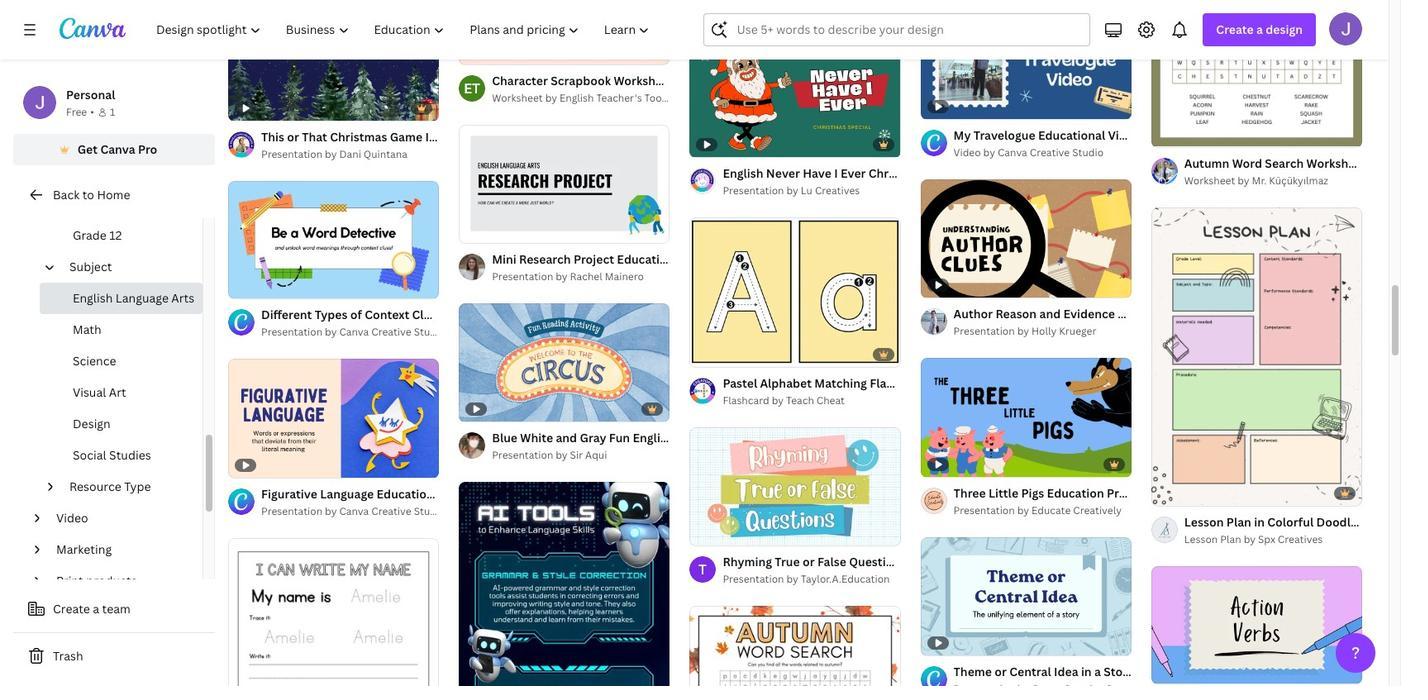 Task type: locate. For each thing, give the bounding box(es) containing it.
2 grade from the top
[[73, 227, 107, 243]]

creatives right lu
[[815, 183, 860, 197]]

0 vertical spatial creative
[[1030, 145, 1070, 159]]

a left the design
[[1256, 21, 1263, 37]]

a inside dropdown button
[[1256, 21, 1263, 37]]

lesson left in
[[1184, 514, 1224, 529]]

1 for 1 of 26
[[701, 347, 706, 359]]

0 horizontal spatial create
[[53, 601, 90, 617]]

grade for grade 11
[[73, 196, 107, 212]]

autumn word search worksheet in green and brown pastel style image
[[1151, 0, 1362, 147]]

get canva pro
[[77, 141, 157, 157]]

of inside "1 of 14" link
[[477, 223, 487, 235]]

10
[[720, 525, 731, 538]]

by
[[786, 4, 798, 18], [545, 91, 557, 105], [983, 145, 995, 159], [325, 147, 337, 161], [1238, 173, 1250, 187], [786, 183, 798, 197], [556, 269, 568, 283], [1017, 324, 1029, 338], [325, 325, 337, 339], [772, 393, 784, 407], [556, 448, 568, 462], [1017, 503, 1029, 517], [325, 504, 337, 518], [1244, 532, 1256, 546], [786, 572, 798, 586]]

art
[[109, 384, 126, 400]]

lu
[[801, 183, 812, 197]]

create down print
[[53, 601, 90, 617]]

lesson left spx
[[1184, 532, 1218, 546]]

12
[[109, 227, 122, 243], [1181, 664, 1191, 677]]

jacob simon image
[[1329, 12, 1362, 45]]

presentation by dani quintana link
[[261, 146, 439, 162]]

presentation by dani quintana
[[261, 147, 407, 161]]

1 vertical spatial studio
[[414, 325, 445, 339]]

0 vertical spatial create
[[1216, 21, 1254, 37]]

1 lesson from the top
[[1184, 514, 1224, 529]]

trash link
[[13, 640, 215, 673]]

1 vertical spatial a
[[93, 601, 99, 617]]

1 vertical spatial create
[[53, 601, 90, 617]]

lesson plan in colorful doodle style link
[[1184, 513, 1389, 531]]

0 vertical spatial presentation by canva creative studio
[[261, 325, 445, 339]]

hedrick
[[823, 4, 859, 18]]

grade
[[73, 196, 107, 212], [73, 227, 107, 243]]

presentation by educate creatively
[[954, 503, 1122, 517]]

matching
[[814, 375, 867, 391]]

presentation for presentation by rachel mainero link
[[492, 269, 553, 283]]

social studies
[[73, 447, 151, 463]]

video
[[954, 145, 981, 159], [56, 510, 88, 526]]

subject
[[69, 259, 112, 274]]

krueger
[[1059, 324, 1096, 338]]

create a design button
[[1203, 13, 1316, 46]]

t link
[[690, 556, 716, 582]]

creatives down colorful
[[1278, 532, 1323, 546]]

küçükyılmaz
[[1269, 173, 1328, 187]]

of
[[477, 223, 487, 235], [247, 279, 256, 291], [708, 347, 717, 359], [708, 525, 717, 538], [1170, 664, 1179, 677]]

home
[[97, 187, 130, 203]]

a inside button
[[93, 601, 99, 617]]

to
[[82, 187, 94, 203]]

free •
[[66, 105, 94, 119]]

science
[[73, 353, 116, 369]]

0 horizontal spatial creatives
[[815, 183, 860, 197]]

1 for 1 of 12
[[1163, 664, 1168, 677]]

colorful
[[1267, 514, 1314, 529]]

0 vertical spatial video
[[954, 145, 981, 159]]

1 vertical spatial lesson
[[1184, 532, 1218, 546]]

1 of 10
[[701, 525, 731, 538]]

0 vertical spatial creatives
[[815, 183, 860, 197]]

presentation by taylor.a.education link
[[723, 571, 901, 587]]

worksheet for worksheet by mr. küçükyılmaz
[[1184, 173, 1235, 187]]

presentation for presentation by dani quintana link
[[261, 147, 322, 161]]

1 horizontal spatial video
[[954, 145, 981, 159]]

presentation inside 'link'
[[954, 324, 1015, 338]]

1 of 12
[[1163, 664, 1191, 677]]

0 vertical spatial grade
[[73, 196, 107, 212]]

creatively
[[1073, 503, 1122, 517]]

create a design
[[1216, 21, 1303, 37]]

1 for 1
[[110, 105, 115, 119]]

fall word search worksheet in a colorful illustrated style image
[[690, 606, 901, 686]]

create inside create a design dropdown button
[[1216, 21, 1254, 37]]

1 vertical spatial presentation by canva creative studio link
[[261, 503, 445, 520]]

presentation by lu creatives
[[723, 183, 860, 197]]

print
[[56, 573, 83, 589]]

flashcard by teach cheat link
[[723, 392, 901, 409]]

0 vertical spatial a
[[1256, 21, 1263, 37]]

math
[[73, 322, 102, 337]]

english inside 'link'
[[560, 91, 594, 105]]

canva inside button
[[100, 141, 135, 157]]

print products link
[[50, 565, 193, 597]]

presentation by canva creative studio
[[261, 325, 445, 339], [261, 504, 445, 518]]

create for create a team
[[53, 601, 90, 617]]

english left teacher's
[[560, 91, 594, 105]]

plan left in
[[1226, 514, 1251, 529]]

english language arts
[[73, 290, 194, 306]]

1 vertical spatial worksheet
[[1184, 173, 1235, 187]]

0 horizontal spatial video
[[56, 510, 88, 526]]

0 horizontal spatial worksheet
[[492, 91, 543, 105]]

trash
[[53, 648, 83, 664]]

0 vertical spatial plan
[[1226, 514, 1251, 529]]

presentation for presentation by educate creatively link
[[954, 503, 1015, 517]]

in
[[1254, 514, 1265, 529]]

lesson plan in colorful doodle style image
[[1151, 207, 1362, 505]]

worksheet by english teacher's toolbox link
[[492, 90, 682, 106]]

0 horizontal spatial english
[[73, 290, 113, 306]]

english down subject
[[73, 290, 113, 306]]

video for video
[[56, 510, 88, 526]]

of inside 1 of 26 link
[[708, 347, 717, 359]]

a for design
[[1256, 21, 1263, 37]]

presentation for presentation by holly krueger 'link'
[[954, 324, 1015, 338]]

language
[[116, 290, 169, 306]]

Search search field
[[737, 14, 1080, 45]]

grade for grade 12
[[73, 227, 107, 243]]

english teacher's toolbox element
[[459, 75, 485, 101]]

presentation by holly krueger
[[954, 324, 1096, 338]]

1 vertical spatial video
[[56, 510, 88, 526]]

action verbs presentation in purple blue bold style image
[[1151, 566, 1362, 684]]

of for presentation by canva creative studio
[[247, 279, 256, 291]]

1 presentation by canva creative studio from the top
[[261, 325, 445, 339]]

1 horizontal spatial 12
[[1181, 664, 1191, 677]]

worksheet inside 'link'
[[492, 91, 543, 105]]

1 horizontal spatial creatives
[[1278, 532, 1323, 546]]

grade 11 link
[[40, 188, 203, 220]]

different types of context clues education presentation in blue white simple lined style image
[[228, 180, 439, 299]]

1 horizontal spatial create
[[1216, 21, 1254, 37]]

taylor.a.education element
[[690, 556, 716, 582]]

worksheet by mr. küçükyılmaz
[[1184, 173, 1328, 187]]

1 vertical spatial grade
[[73, 227, 107, 243]]

taylor.a.education
[[801, 572, 890, 586]]

presentation by canva creative studio link
[[261, 324, 445, 341], [261, 503, 445, 520]]

of inside 1 of 10 link
[[708, 525, 717, 538]]

0 vertical spatial presentation by canva creative studio link
[[261, 324, 445, 341]]

0 vertical spatial lesson
[[1184, 514, 1224, 529]]

presentation by educate creatively link
[[954, 502, 1131, 519]]

create left the design
[[1216, 21, 1254, 37]]

back to home
[[53, 187, 130, 203]]

of inside 1 of 23 link
[[247, 279, 256, 291]]

1 horizontal spatial english
[[560, 91, 594, 105]]

print products
[[56, 573, 137, 589]]

creative
[[1030, 145, 1070, 159], [371, 325, 411, 339], [371, 504, 411, 518]]

presentation for presentation by taylor.a.education link
[[723, 572, 784, 586]]

by inside pastel alphabet matching flashcards flashcard by teach cheat
[[772, 393, 784, 407]]

None search field
[[704, 13, 1091, 46]]

0 vertical spatial 12
[[109, 227, 122, 243]]

1 of 23 link
[[228, 180, 439, 299]]

0 horizontal spatial 12
[[109, 227, 122, 243]]

video link
[[50, 503, 193, 534]]

social
[[73, 447, 106, 463]]

rachel
[[570, 269, 602, 283]]

1 grade from the top
[[73, 196, 107, 212]]

presentation
[[723, 4, 784, 18], [261, 147, 322, 161], [723, 183, 784, 197], [492, 269, 553, 283], [954, 324, 1015, 338], [261, 325, 322, 339], [492, 448, 553, 462], [954, 503, 1015, 517], [261, 504, 322, 518], [723, 572, 784, 586]]

create for create a design
[[1216, 21, 1254, 37]]

english
[[560, 91, 594, 105], [73, 290, 113, 306]]

0 vertical spatial english
[[560, 91, 594, 105]]

a for team
[[93, 601, 99, 617]]

worksheet left mr.
[[1184, 173, 1235, 187]]

1 vertical spatial creative
[[371, 325, 411, 339]]

1 of 14
[[470, 223, 499, 235]]

1 of 26 link
[[690, 217, 901, 367]]

et link
[[459, 75, 485, 101]]

a left team
[[93, 601, 99, 617]]

1 horizontal spatial worksheet
[[1184, 173, 1235, 187]]

0 vertical spatial worksheet
[[492, 91, 543, 105]]

1 vertical spatial english
[[73, 290, 113, 306]]

science link
[[40, 346, 203, 377]]

worksheet right english teacher's toolbox element
[[492, 91, 543, 105]]

get
[[77, 141, 98, 157]]

design link
[[40, 408, 203, 440]]

taylor.a.education image
[[690, 556, 716, 582]]

create a team button
[[13, 593, 215, 626]]

pro
[[138, 141, 157, 157]]

1 for 1 of 23
[[240, 279, 245, 291]]

pastel alphabet matching flashcards flashcard by teach cheat
[[723, 375, 930, 407]]

a
[[1256, 21, 1263, 37], [93, 601, 99, 617]]

lesson plan by spx creatives link
[[1184, 531, 1362, 548]]

0 horizontal spatial a
[[93, 601, 99, 617]]

plan left spx
[[1220, 532, 1241, 546]]

1 vertical spatial creatives
[[1278, 532, 1323, 546]]

dani
[[339, 147, 361, 161]]

1 horizontal spatial a
[[1256, 21, 1263, 37]]

visual art link
[[40, 377, 203, 408]]

plan
[[1226, 514, 1251, 529], [1220, 532, 1241, 546]]

1 vertical spatial presentation by canva creative studio
[[261, 504, 445, 518]]

create inside create a team button
[[53, 601, 90, 617]]

2 presentation by canva creative studio from the top
[[261, 504, 445, 518]]

studio
[[1072, 145, 1104, 159], [414, 325, 445, 339], [414, 504, 445, 518]]



Task type: vqa. For each thing, say whether or not it's contained in the screenshot.
CREATIVELY
yes



Task type: describe. For each thing, give the bounding box(es) containing it.
flashcard
[[723, 393, 769, 407]]

educate
[[1032, 503, 1071, 517]]

flashcards
[[870, 375, 930, 391]]

presentation by elsa hedrick
[[723, 4, 859, 18]]

mr.
[[1252, 173, 1267, 187]]

spx
[[1258, 532, 1275, 546]]

mini research project education presentation in colorful illustrative style image
[[459, 124, 670, 243]]

pastel
[[723, 375, 757, 391]]

back
[[53, 187, 80, 203]]

creatives inside lesson plan in colorful doodle style lesson plan by spx creatives
[[1278, 532, 1323, 546]]

subject button
[[63, 251, 193, 283]]

math link
[[40, 314, 203, 346]]

alphabet
[[760, 375, 812, 391]]

rhyming true or false questions quiz in colorful illustrative  style image
[[690, 427, 901, 545]]

doodle
[[1316, 514, 1357, 529]]

presentation for the 'presentation by sir aqui' link
[[492, 448, 553, 462]]

teacher's
[[596, 91, 642, 105]]

of for flashcard by teach cheat
[[708, 347, 717, 359]]

back to home link
[[13, 179, 215, 212]]

1 of 10 link
[[690, 427, 901, 545]]

worksheet by mr. küçükyılmaz link
[[1184, 172, 1362, 189]]

get canva pro button
[[13, 134, 215, 165]]

create a team
[[53, 601, 131, 617]]

1 for 1 of 14
[[470, 223, 475, 235]]

type
[[124, 479, 151, 494]]

resource type
[[69, 479, 151, 494]]

top level navigation element
[[145, 13, 664, 46]]

design
[[73, 416, 111, 431]]

character scrapbook worksheet in peach and cream illustrative style image
[[459, 0, 670, 64]]

presentation by sir aqui
[[492, 448, 607, 462]]

presentation by taylor.a.education
[[723, 572, 890, 586]]

studies
[[109, 447, 151, 463]]

1 of 23
[[240, 279, 268, 291]]

resource type button
[[63, 471, 193, 503]]

1 vertical spatial 12
[[1181, 664, 1191, 677]]

by inside lesson plan in colorful doodle style lesson plan by spx creatives
[[1244, 532, 1256, 546]]

1 vertical spatial plan
[[1220, 532, 1241, 546]]

2 vertical spatial studio
[[414, 504, 445, 518]]

marketing link
[[50, 534, 193, 565]]

holly
[[1032, 324, 1057, 338]]

lesson plan in colorful doodle style lesson plan by spx creatives
[[1184, 514, 1389, 546]]

pastel alphabet matching flashcards link
[[723, 374, 930, 392]]

of inside 1 of 12 link
[[1170, 664, 1179, 677]]

design
[[1266, 21, 1303, 37]]

14
[[489, 223, 499, 235]]

artificial intelligence to enhance language skills infographic in blue 3d modern style image
[[459, 482, 670, 686]]

2 vertical spatial creative
[[371, 504, 411, 518]]

presentation by holly krueger link
[[954, 323, 1131, 340]]

i can write my name writing worksheet image
[[228, 538, 439, 686]]

cheat
[[816, 393, 845, 407]]

worksheet for worksheet by english teacher's toolbox
[[492, 91, 543, 105]]

mainero
[[605, 269, 644, 283]]

1 of 14 link
[[459, 124, 670, 243]]

23
[[258, 279, 268, 291]]

26
[[720, 347, 731, 359]]

visual art
[[73, 384, 126, 400]]

1 for 1 of 10
[[701, 525, 706, 538]]

2 presentation by canva creative studio link from the top
[[261, 503, 445, 520]]

0 vertical spatial studio
[[1072, 145, 1104, 159]]

1 of 12 link
[[1151, 566, 1362, 684]]

arts
[[171, 290, 194, 306]]

1 presentation by canva creative studio link from the top
[[261, 324, 445, 341]]

elsa
[[801, 4, 820, 18]]

worksheet by english teacher's toolbox
[[492, 91, 682, 105]]

video for video by canva creative studio
[[954, 145, 981, 159]]

grade 12 link
[[40, 220, 203, 251]]

free
[[66, 105, 87, 119]]

resource
[[69, 479, 121, 494]]

products
[[86, 573, 137, 589]]

presentation by rachel mainero
[[492, 269, 644, 283]]

presentation by rachel mainero link
[[492, 268, 670, 285]]

pastel alphabet matching flashcards image
[[690, 217, 901, 367]]

video by canva creative studio link
[[954, 144, 1131, 161]]

•
[[90, 105, 94, 119]]

grade 12
[[73, 227, 122, 243]]

visual
[[73, 384, 106, 400]]

presentation by sir aqui link
[[492, 447, 670, 464]]

grade 11
[[73, 196, 122, 212]]

presentation for presentation by lu creatives link
[[723, 183, 784, 197]]

2 lesson from the top
[[1184, 532, 1218, 546]]

english teacher's toolbox image
[[459, 75, 485, 101]]

team
[[102, 601, 131, 617]]

aqui
[[585, 448, 607, 462]]

11
[[109, 196, 122, 212]]

style
[[1360, 514, 1389, 529]]

of for presentation by rachel mainero
[[477, 223, 487, 235]]

teach
[[786, 393, 814, 407]]

toolbox
[[644, 91, 682, 105]]

social studies link
[[40, 440, 203, 471]]

of for presentation by taylor.a.education
[[708, 525, 717, 538]]



